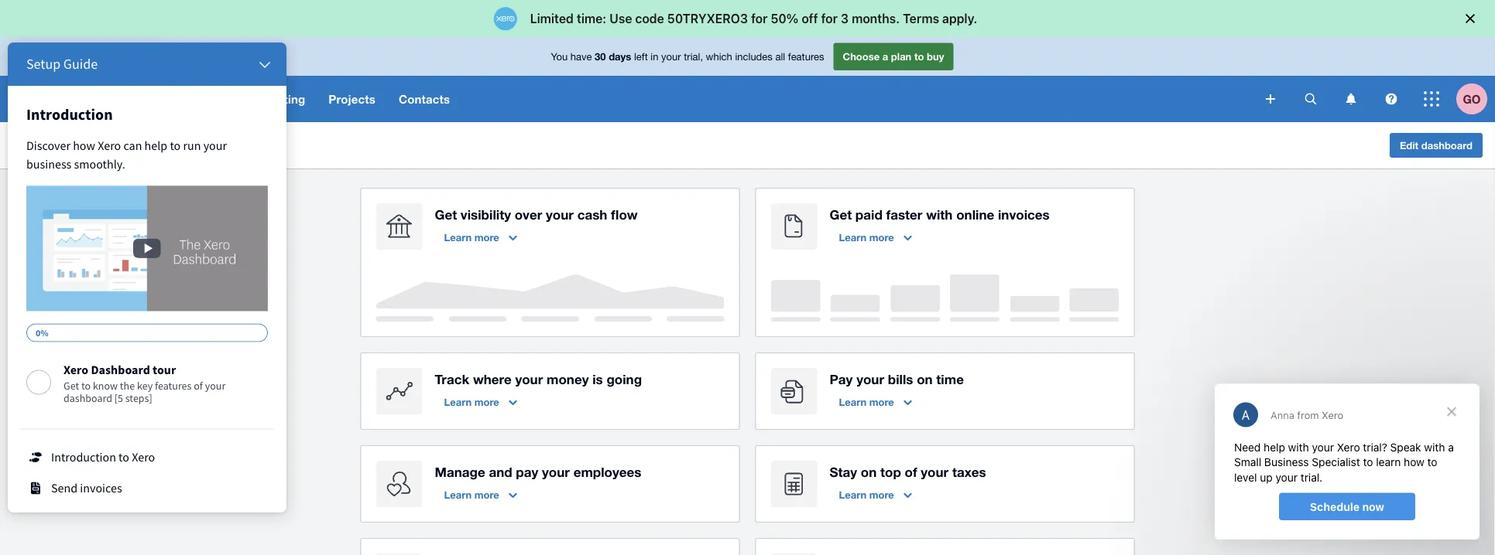 Task type: locate. For each thing, give the bounding box(es) containing it.
learn more button for paid
[[830, 225, 921, 250]]

banking icon image
[[376, 204, 422, 250]]

more down the top
[[869, 489, 894, 501]]

invoices
[[998, 207, 1050, 222]]

test
[[12, 138, 38, 153]]

on left the top
[[861, 465, 877, 480]]

learn more button down where
[[435, 390, 526, 415]]

get
[[435, 207, 457, 222], [830, 207, 852, 222]]

get left paid
[[830, 207, 852, 222]]

get for get visibility over your cash flow
[[435, 207, 457, 222]]

more for on
[[869, 489, 894, 501]]

1 vertical spatial on
[[861, 465, 877, 480]]

learn more button down pay your bills on time
[[830, 390, 921, 415]]

bills icon image
[[771, 369, 817, 415]]

more for visibility
[[474, 232, 499, 244]]

learn down manage
[[444, 489, 472, 501]]

learn more button down and on the left
[[435, 483, 526, 508]]

days
[[609, 51, 631, 63]]

more down where
[[474, 396, 499, 408]]

30
[[595, 51, 606, 63]]

banking preview line graph image
[[376, 275, 724, 322]]

learn more for paid
[[839, 232, 894, 244]]

learn more down paid
[[839, 232, 894, 244]]

more down pay your bills on time
[[869, 396, 894, 408]]

more
[[474, 232, 499, 244], [869, 232, 894, 244], [474, 396, 499, 408], [869, 396, 894, 408], [474, 489, 499, 501], [869, 489, 894, 501]]

learn down track
[[444, 396, 472, 408]]

learn more button down paid
[[830, 225, 921, 250]]

flow
[[611, 207, 638, 222]]

0 horizontal spatial get
[[435, 207, 457, 222]]

plan
[[891, 51, 912, 63]]

which
[[706, 51, 732, 63]]

you
[[551, 51, 568, 63]]

go button
[[1456, 76, 1495, 122]]

learn down pay
[[839, 396, 867, 408]]

learn down visibility
[[444, 232, 472, 244]]

navigation
[[70, 76, 1255, 122]]

projects
[[329, 92, 375, 106]]

learn more for your
[[839, 396, 894, 408]]

learn more button down visibility
[[435, 225, 526, 250]]

learn down paid
[[839, 232, 867, 244]]

edit dashboard
[[1400, 139, 1473, 151]]

in
[[651, 51, 658, 63]]

you have 30 days left in your trial, which includes all features
[[551, 51, 824, 63]]

svg image
[[1424, 91, 1439, 107]]

banner
[[0, 37, 1495, 122]]

svg image
[[1305, 93, 1317, 105], [1346, 93, 1356, 105], [1386, 93, 1397, 105], [1266, 94, 1275, 104]]

of
[[905, 465, 917, 480]]

learn more button
[[435, 225, 526, 250], [830, 225, 921, 250], [435, 390, 526, 415], [830, 390, 921, 415], [435, 483, 526, 508], [830, 483, 921, 508]]

your
[[661, 51, 681, 63], [546, 207, 574, 222], [515, 372, 543, 387], [856, 372, 884, 387], [542, 465, 570, 480], [921, 465, 949, 480]]

more for where
[[474, 396, 499, 408]]

buy
[[927, 51, 944, 63]]

is
[[592, 372, 603, 387]]

trial,
[[684, 51, 703, 63]]

go
[[1463, 92, 1481, 106]]

cash
[[577, 207, 607, 222]]

get for get paid faster with online invoices
[[830, 207, 852, 222]]

all
[[775, 51, 785, 63]]

your inside banner
[[661, 51, 681, 63]]

1 get from the left
[[435, 207, 457, 222]]

bills
[[888, 372, 913, 387]]

learn
[[444, 232, 472, 244], [839, 232, 867, 244], [444, 396, 472, 408], [839, 396, 867, 408], [444, 489, 472, 501], [839, 489, 867, 501]]

2 get from the left
[[830, 207, 852, 222]]

on
[[917, 372, 933, 387], [861, 465, 877, 480]]

track
[[435, 372, 469, 387]]

navigation containing accounting
[[70, 76, 1255, 122]]

learn more button for and
[[435, 483, 526, 508]]

choose a plan to buy
[[843, 51, 944, 63]]

more down visibility
[[474, 232, 499, 244]]

learn down stay
[[839, 489, 867, 501]]

learn more down visibility
[[444, 232, 499, 244]]

learn more down stay
[[839, 489, 894, 501]]

more down paid
[[869, 232, 894, 244]]

learn more
[[444, 232, 499, 244], [839, 232, 894, 244], [444, 396, 499, 408], [839, 396, 894, 408], [444, 489, 499, 501], [839, 489, 894, 501]]

on right bills
[[917, 372, 933, 387]]

learn for where
[[444, 396, 472, 408]]

1 horizontal spatial on
[[917, 372, 933, 387]]

0 vertical spatial dialog
[[0, 0, 1495, 37]]

more down and on the left
[[474, 489, 499, 501]]

dialog
[[0, 0, 1495, 37], [1215, 385, 1480, 540]]

learn more for where
[[444, 396, 499, 408]]

1 horizontal spatial get
[[830, 207, 852, 222]]

learn more down track
[[444, 396, 499, 408]]

get left visibility
[[435, 207, 457, 222]]

learn more down pay
[[839, 396, 894, 408]]

stay
[[830, 465, 857, 480]]

get visibility over your cash flow
[[435, 207, 638, 222]]

learn more button down the top
[[830, 483, 921, 508]]

learn more down manage
[[444, 489, 499, 501]]

contacts button
[[387, 76, 462, 122]]



Task type: describe. For each thing, give the bounding box(es) containing it.
accounting button
[[229, 76, 317, 122]]

invoices icon image
[[771, 204, 817, 250]]

going
[[607, 372, 642, 387]]

over
[[515, 207, 542, 222]]

get paid faster with online invoices
[[830, 207, 1050, 222]]

learn more button for visibility
[[435, 225, 526, 250]]

to
[[914, 51, 924, 63]]

pay
[[830, 372, 853, 387]]

taxes icon image
[[771, 461, 817, 508]]

1 vertical spatial dialog
[[1215, 385, 1480, 540]]

learn for paid
[[839, 232, 867, 244]]

invoices preview bar graph image
[[771, 275, 1119, 322]]

edit
[[1400, 139, 1419, 151]]

faster
[[886, 207, 922, 222]]

money
[[547, 372, 589, 387]]

manage
[[435, 465, 485, 480]]

paid
[[855, 207, 883, 222]]

pay your bills on time
[[830, 372, 964, 387]]

0 vertical spatial on
[[917, 372, 933, 387]]

learn more for visibility
[[444, 232, 499, 244]]

a
[[883, 51, 888, 63]]

manage and pay your employees
[[435, 465, 641, 480]]

learn for and
[[444, 489, 472, 501]]

learn for visibility
[[444, 232, 472, 244]]

learn more button for on
[[830, 483, 921, 508]]

employees icon image
[[376, 461, 422, 508]]

left
[[634, 51, 648, 63]]

track where your money is going
[[435, 372, 642, 387]]

more for your
[[869, 396, 894, 408]]

with
[[926, 207, 953, 222]]

pay
[[516, 465, 538, 480]]

learn more button for your
[[830, 390, 921, 415]]

learn for on
[[839, 489, 867, 501]]

banner containing accounting
[[0, 37, 1495, 122]]

learn more for on
[[839, 489, 894, 501]]

and
[[489, 465, 512, 480]]

top
[[880, 465, 901, 480]]

0 horizontal spatial on
[[861, 465, 877, 480]]

projects button
[[317, 76, 387, 122]]

dashboard
[[1421, 139, 1473, 151]]

track money icon image
[[376, 369, 422, 415]]

edit dashboard button
[[1390, 133, 1483, 158]]

learn more for and
[[444, 489, 499, 501]]

choose
[[843, 51, 880, 63]]

contacts
[[399, 92, 450, 106]]

features
[[788, 51, 824, 63]]

taxes
[[952, 465, 986, 480]]

where
[[473, 372, 512, 387]]

accounting
[[241, 92, 305, 106]]

have
[[570, 51, 592, 63]]

employees
[[573, 465, 641, 480]]

includes
[[735, 51, 773, 63]]

more for paid
[[869, 232, 894, 244]]

online
[[956, 207, 994, 222]]

learn more button for where
[[435, 390, 526, 415]]

navigation inside banner
[[70, 76, 1255, 122]]

visibility
[[461, 207, 511, 222]]

more for and
[[474, 489, 499, 501]]

stay on top of your taxes
[[830, 465, 986, 480]]

time
[[936, 372, 964, 387]]

learn for your
[[839, 396, 867, 408]]



Task type: vqa. For each thing, say whether or not it's contained in the screenshot.
Attach files
no



